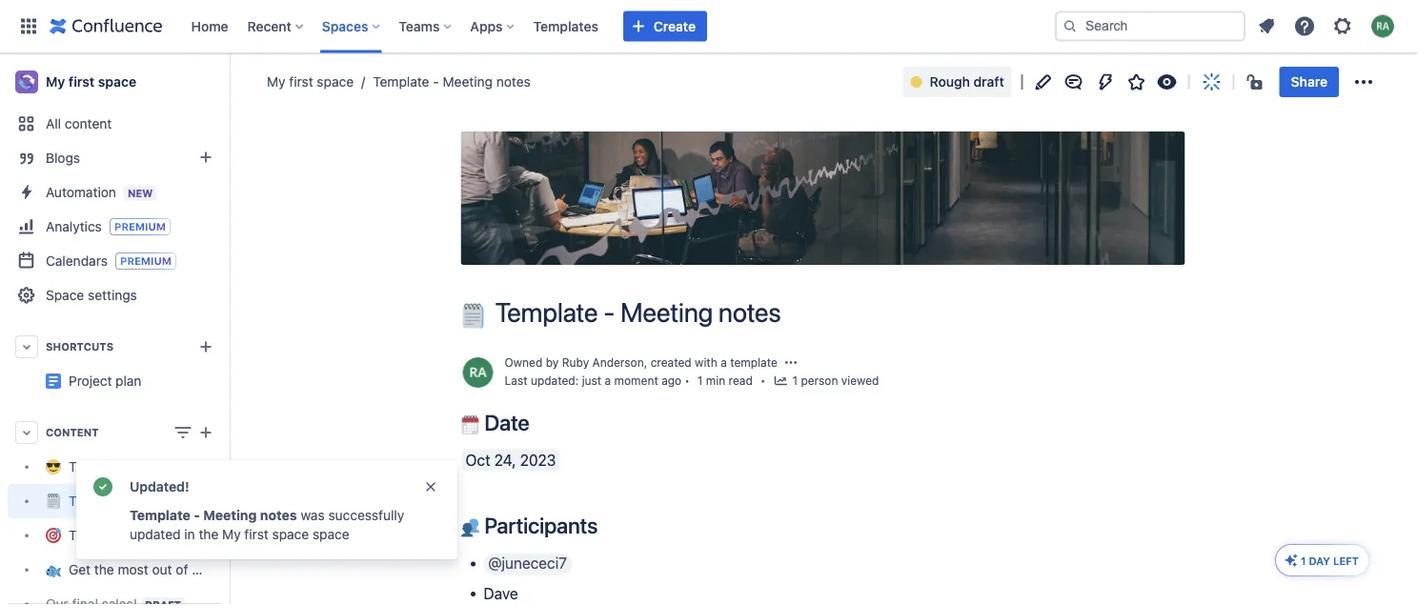 Task type: vqa. For each thing, say whether or not it's contained in the screenshot.
"Notification Icon" at the right
yes



Task type: locate. For each thing, give the bounding box(es) containing it.
was successfully updated in the my first space space
[[130, 508, 404, 542]]

content button
[[8, 416, 221, 450]]

project
[[221, 366, 265, 381], [69, 373, 112, 389], [138, 459, 182, 475]]

first inside was successfully updated in the my first space space
[[244, 527, 269, 542]]

@junececi7
[[488, 554, 567, 572]]

confluence image
[[50, 15, 163, 38], [50, 15, 163, 38]]

my first space up the content
[[46, 74, 136, 90]]

moment
[[614, 374, 658, 388]]

template - meeting notes link down template - project plan
[[8, 484, 226, 519]]

my inside space "element"
[[46, 74, 65, 90]]

space settings link
[[8, 278, 221, 313]]

Search field
[[1055, 11, 1246, 41]]

a right just
[[605, 374, 611, 388]]

template - meeting notes inside space "element"
[[69, 493, 226, 509]]

premium icon image
[[1284, 553, 1299, 568]]

1 horizontal spatial template - meeting notes link
[[354, 72, 531, 92]]

tree
[[8, 450, 294, 605]]

1 horizontal spatial my
[[222, 527, 241, 542]]

just
[[582, 374, 602, 388]]

2 my first space from the left
[[267, 74, 354, 90]]

ruby anderson image
[[463, 357, 493, 388]]

a right the with
[[721, 356, 727, 369]]

template down teams
[[373, 74, 429, 90]]

star image
[[1125, 71, 1148, 93]]

0 horizontal spatial my first space
[[46, 74, 136, 90]]

the
[[199, 527, 219, 542], [94, 562, 114, 578]]

1 right premium icon at the right of page
[[1301, 555, 1306, 567]]

1 left min on the bottom of the page
[[698, 374, 703, 388]]

1 vertical spatial premium image
[[115, 253, 176, 270]]

ruby anderson link
[[562, 356, 644, 369]]

out
[[152, 562, 172, 578]]

analytics link
[[8, 210, 221, 244]]

premium image up space settings link
[[115, 253, 176, 270]]

the right in
[[199, 527, 219, 542]]

read
[[729, 374, 753, 388]]

change view image
[[172, 421, 194, 444]]

template
[[373, 74, 429, 90], [495, 296, 598, 328], [69, 459, 125, 475], [69, 493, 125, 509], [130, 508, 190, 523], [69, 528, 125, 543]]

a
[[721, 356, 727, 369], [605, 374, 611, 388]]

1 horizontal spatial first
[[244, 527, 269, 542]]

- left weekly in the left bottom of the page
[[129, 528, 135, 543]]

space
[[98, 74, 136, 90], [317, 74, 354, 90], [272, 527, 309, 542], [313, 527, 350, 542], [257, 562, 294, 578]]

draft
[[974, 74, 1004, 90]]

1 horizontal spatial my first space
[[267, 74, 354, 90]]

premium image
[[109, 218, 170, 235], [115, 253, 176, 270]]

content
[[65, 116, 112, 132]]

0 horizontal spatial a
[[605, 374, 611, 388]]

teams
[[399, 18, 440, 34]]

all content
[[46, 116, 112, 132]]

1 inside popup button
[[1301, 555, 1306, 567]]

template - weekly status report link
[[8, 519, 266, 553]]

1 horizontal spatial plan
[[186, 459, 212, 475]]

notes down global element
[[496, 74, 531, 90]]

oct 24, 2023
[[466, 451, 556, 469]]

first
[[69, 74, 95, 90], [289, 74, 313, 90], [244, 527, 269, 542]]

-
[[433, 74, 439, 90], [603, 296, 615, 328], [129, 459, 135, 475], [129, 493, 135, 509], [194, 508, 200, 523], [129, 528, 135, 543]]

my first space link up all content link
[[8, 63, 221, 101]]

banner
[[0, 0, 1417, 53]]

project plan link
[[8, 364, 294, 398], [69, 373, 141, 389]]

premium image inside calendars link
[[115, 253, 176, 270]]

in
[[184, 527, 195, 542]]

premium image down new
[[109, 218, 170, 235]]

- down teams 'dropdown button' on the top left of page
[[433, 74, 439, 90]]

more actions image
[[1353, 71, 1375, 93]]

first down recent "dropdown button"
[[289, 74, 313, 90]]

global element
[[11, 0, 1051, 53]]

project inside tree
[[138, 459, 182, 475]]

1 vertical spatial the
[[94, 562, 114, 578]]

stop watching image
[[1156, 71, 1179, 93]]

viewed
[[841, 374, 879, 388]]

0 vertical spatial template - meeting notes link
[[354, 72, 531, 92]]

0 vertical spatial premium image
[[109, 218, 170, 235]]

1 vertical spatial a
[[605, 374, 611, 388]]

2 horizontal spatial first
[[289, 74, 313, 90]]

template - weekly status report
[[69, 528, 266, 543]]

blogs
[[46, 150, 80, 166]]

0 horizontal spatial template - meeting notes link
[[8, 484, 226, 519]]

my first space link
[[8, 63, 221, 101], [267, 72, 354, 92]]

tree containing template - project plan
[[8, 450, 294, 605]]

my first space inside space "element"
[[46, 74, 136, 90]]

my first space link down recent "dropdown button"
[[267, 72, 354, 92]]

calendars
[[46, 253, 108, 268]]

template - meeting notes up updated
[[69, 493, 226, 509]]

0 horizontal spatial the
[[94, 562, 114, 578]]

ago
[[662, 374, 682, 388]]

the right get on the bottom left of the page
[[94, 562, 114, 578]]

your profile and preferences image
[[1372, 15, 1395, 38]]

tree inside space "element"
[[8, 450, 294, 605]]

0 vertical spatial the
[[199, 527, 219, 542]]

my
[[46, 74, 65, 90], [267, 74, 286, 90], [222, 527, 241, 542]]

person
[[801, 374, 838, 388]]

updated
[[130, 527, 181, 542]]

create a blog image
[[194, 146, 217, 169]]

share button
[[1280, 67, 1339, 97]]

first up the all content
[[69, 74, 95, 90]]

spaces button
[[316, 11, 387, 41]]

my up team
[[222, 527, 241, 542]]

all content link
[[8, 107, 221, 141]]

0 horizontal spatial 1
[[698, 374, 703, 388]]

template - meeting notes link
[[354, 72, 531, 92], [8, 484, 226, 519]]

1 vertical spatial template - meeting notes link
[[8, 484, 226, 519]]

updated:
[[531, 374, 579, 388]]

project plan link down shortcuts dropdown button
[[69, 373, 141, 389]]

template - project plan
[[69, 459, 212, 475]]

automation menu button icon image
[[1095, 71, 1118, 93]]

my up the all
[[46, 74, 65, 90]]

notes inside space "element"
[[192, 493, 226, 509]]

meeting up updated
[[138, 493, 188, 509]]

- up updated!
[[129, 459, 135, 475]]

template up get on the bottom left of the page
[[69, 528, 125, 543]]

owned
[[505, 356, 543, 369]]

no restrictions image
[[1246, 71, 1268, 93]]

copy image
[[596, 514, 619, 537]]

rough draft
[[930, 74, 1004, 90]]

template - project plan link
[[8, 450, 221, 484]]

template - meeting notes up owned by ruby anderson , created with a template
[[495, 296, 781, 328]]

0 horizontal spatial my first space link
[[8, 63, 221, 101]]

0 vertical spatial a
[[721, 356, 727, 369]]

blogs link
[[8, 141, 221, 175]]

share
[[1291, 74, 1328, 90]]

premium image for calendars
[[115, 253, 176, 270]]

template up the success icon
[[69, 459, 125, 475]]

anderson
[[592, 356, 644, 369]]

notes up status
[[192, 493, 226, 509]]

get
[[69, 562, 91, 578]]

1 horizontal spatial the
[[199, 527, 219, 542]]

1 horizontal spatial my first space link
[[267, 72, 354, 92]]

template inside template - weekly status report link
[[69, 528, 125, 543]]

1 horizontal spatial 1
[[793, 374, 798, 388]]

most
[[118, 562, 148, 578]]

space element
[[0, 53, 294, 605]]

settings icon image
[[1332, 15, 1355, 38]]

template up updated
[[130, 508, 190, 523]]

premium image for analytics
[[109, 218, 170, 235]]

1 person viewed button
[[773, 372, 879, 391]]

meeting up created
[[621, 296, 713, 328]]

1 horizontal spatial a
[[721, 356, 727, 369]]

1 horizontal spatial project
[[138, 459, 182, 475]]

left
[[1333, 555, 1359, 567]]

2 horizontal spatial 1
[[1301, 555, 1306, 567]]

with a template button
[[695, 354, 778, 371]]

first up team
[[244, 527, 269, 542]]

:notepad_spiral: image
[[461, 304, 486, 328], [461, 304, 486, 328]]

template - meeting notes down teams 'dropdown button' on the top left of page
[[373, 74, 531, 90]]

0 horizontal spatial first
[[69, 74, 95, 90]]

premium image inside analytics link
[[109, 218, 170, 235]]

1 my first space from the left
[[46, 74, 136, 90]]

template - meeting notes link down teams 'dropdown button' on the top left of page
[[354, 72, 531, 92]]

apps button
[[465, 11, 522, 41]]

plan inside tree
[[186, 459, 212, 475]]

1 for 1 person viewed
[[793, 374, 798, 388]]

banner containing home
[[0, 0, 1417, 53]]

2 horizontal spatial plan
[[268, 366, 294, 381]]

create
[[654, 18, 696, 34]]

my first space down recent "dropdown button"
[[267, 74, 354, 90]]

1 down manage page ownership 'icon'
[[793, 374, 798, 388]]

all
[[46, 116, 61, 132]]

day
[[1309, 555, 1331, 567]]

0 horizontal spatial my
[[46, 74, 65, 90]]

notes left was
[[260, 508, 297, 523]]

space inside "link"
[[257, 562, 294, 578]]

template
[[730, 356, 778, 369]]

notes up 'template'
[[719, 296, 781, 328]]

was
[[301, 508, 325, 523]]

1 inside button
[[793, 374, 798, 388]]

my right collapse sidebar image
[[267, 74, 286, 90]]

plan
[[268, 366, 294, 381], [116, 373, 141, 389], [186, 459, 212, 475]]



Task type: describe. For each thing, give the bounding box(es) containing it.
project plan link up change view icon
[[8, 364, 294, 398]]

1 for 1 min read
[[698, 374, 703, 388]]

1 for 1 day left
[[1301, 555, 1306, 567]]

the inside "link"
[[94, 562, 114, 578]]

:busts_in_silhouette: image
[[461, 519, 480, 538]]

- right the success icon
[[129, 493, 135, 509]]

create content image
[[194, 421, 217, 444]]

recent
[[247, 18, 292, 34]]

meeting down apps
[[443, 74, 493, 90]]

ruby
[[562, 356, 589, 369]]

status
[[187, 528, 225, 543]]

template up by
[[495, 296, 598, 328]]

just a moment ago link
[[582, 374, 682, 388]]

min
[[706, 374, 726, 388]]

:calendar_spiral: image
[[461, 416, 480, 435]]

manage page ownership image
[[783, 355, 799, 370]]

edit this page image
[[1032, 71, 1055, 93]]

rough
[[930, 74, 970, 90]]

home
[[191, 18, 228, 34]]

:busts_in_silhouette: image
[[461, 519, 480, 538]]

templates
[[533, 18, 599, 34]]

1 day left button
[[1276, 545, 1369, 576]]

successfully
[[328, 508, 404, 523]]

weekly
[[138, 528, 183, 543]]

0 horizontal spatial project
[[69, 373, 112, 389]]

- up in
[[194, 508, 200, 523]]

template inside template - project plan link
[[69, 459, 125, 475]]

template down template - project plan link
[[69, 493, 125, 509]]

collapse sidebar image
[[208, 63, 250, 101]]

24,
[[494, 451, 516, 469]]

0 horizontal spatial plan
[[116, 373, 141, 389]]

:calendar_spiral: image
[[461, 416, 480, 435]]

,
[[644, 356, 647, 369]]

1 horizontal spatial project plan
[[221, 366, 294, 381]]

template - project plan image
[[46, 374, 61, 389]]

last updated: just a moment ago
[[505, 374, 682, 388]]

of
[[176, 562, 188, 578]]

quick summary image
[[1201, 71, 1224, 93]]

participants
[[480, 513, 598, 539]]

spaces
[[322, 18, 368, 34]]

meeting inside tree
[[138, 493, 188, 509]]

help icon image
[[1294, 15, 1316, 38]]

owned by ruby anderson , created with a template
[[505, 356, 778, 369]]

search image
[[1063, 19, 1078, 34]]

copy image
[[528, 411, 551, 434]]

my inside was successfully updated in the my first space space
[[222, 527, 241, 542]]

your
[[192, 562, 219, 578]]

templates link
[[528, 11, 604, 41]]

notification icon image
[[1255, 15, 1278, 38]]

template - meeting notes link inside space "element"
[[8, 484, 226, 519]]

- up ruby anderson link
[[603, 296, 615, 328]]

date
[[480, 410, 530, 436]]

template - meeting notes up status
[[130, 508, 297, 523]]

created
[[651, 356, 692, 369]]

the inside was successfully updated in the my first space space
[[199, 527, 219, 542]]

with
[[695, 356, 718, 369]]

space settings
[[46, 287, 137, 303]]

1 person viewed
[[793, 374, 879, 388]]

dismiss image
[[423, 479, 438, 495]]

recent button
[[242, 11, 311, 41]]

0 horizontal spatial project plan
[[69, 373, 141, 389]]

home link
[[185, 11, 234, 41]]

last
[[505, 374, 528, 388]]

2 horizontal spatial project
[[221, 366, 265, 381]]

analytics
[[46, 218, 102, 234]]

by
[[546, 356, 559, 369]]

new
[[128, 187, 153, 199]]

team
[[223, 562, 253, 578]]

dave
[[484, 584, 518, 602]]

report
[[228, 528, 266, 543]]

shortcuts
[[46, 341, 114, 353]]

content
[[46, 427, 99, 439]]

@junececi7 button
[[484, 553, 573, 575]]

1 day left
[[1301, 555, 1359, 567]]

space
[[46, 287, 84, 303]]

get the most out of your team space
[[69, 562, 294, 578]]

first inside space "element"
[[69, 74, 95, 90]]

get the most out of your team space link
[[8, 553, 294, 587]]

oct
[[466, 451, 491, 469]]

add shortcut image
[[194, 336, 217, 358]]

success image
[[92, 476, 114, 499]]

create button
[[623, 11, 707, 41]]

meeting up report
[[203, 508, 257, 523]]

updated!
[[130, 479, 189, 495]]

apps
[[470, 18, 503, 34]]

settings
[[88, 287, 137, 303]]

automation
[[46, 184, 116, 200]]

2023
[[520, 451, 556, 469]]

2 horizontal spatial my
[[267, 74, 286, 90]]

calendars link
[[8, 244, 221, 278]]

1 min read
[[698, 374, 753, 388]]

appswitcher icon image
[[17, 15, 40, 38]]

shortcuts button
[[8, 330, 221, 364]]

teams button
[[393, 11, 459, 41]]



